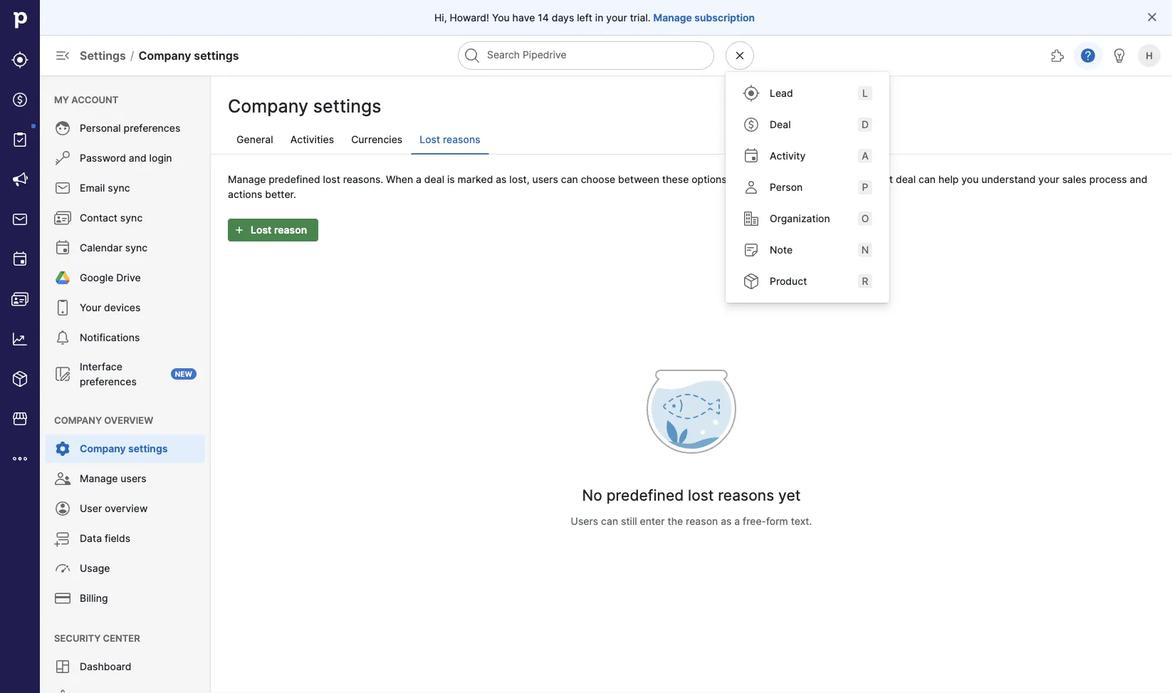 Task type: locate. For each thing, give the bounding box(es) containing it.
r
[[862, 275, 869, 287]]

1 vertical spatial your
[[1039, 173, 1060, 185]]

sync
[[108, 182, 130, 194], [120, 212, 143, 224], [125, 242, 148, 254]]

reasons
[[443, 134, 481, 146], [718, 486, 775, 504]]

1 horizontal spatial lost
[[420, 134, 440, 146]]

color undefined image inside user overview link
[[54, 500, 71, 517]]

0 vertical spatial as
[[496, 173, 507, 185]]

lost reason
[[251, 224, 307, 236]]

h
[[1146, 50, 1153, 61]]

1 vertical spatial reasons
[[718, 486, 775, 504]]

0 vertical spatial reasons
[[443, 134, 481, 146]]

and left the login
[[129, 152, 147, 164]]

preferences
[[124, 122, 180, 134], [80, 375, 137, 388]]

overview up 'company settings' link
[[104, 415, 153, 426]]

0 horizontal spatial predefined
[[269, 173, 320, 185]]

reasons up is
[[443, 134, 481, 146]]

between
[[618, 173, 660, 185]]

0 horizontal spatial reason
[[274, 224, 307, 236]]

no predefined lost reasons yet
[[582, 486, 801, 504]]

2 horizontal spatial manage
[[654, 11, 692, 24]]

color undefined image inside google drive link
[[54, 269, 71, 286]]

color undefined image inside calendar sync 'link'
[[54, 239, 71, 256]]

1 horizontal spatial users
[[532, 173, 558, 185]]

color undefined image inside manage users link
[[54, 470, 71, 487]]

for
[[852, 173, 865, 185]]

google drive
[[80, 272, 141, 284]]

1 vertical spatial predefined
[[607, 486, 684, 504]]

0 horizontal spatial manage
[[80, 473, 118, 485]]

overview for company overview
[[104, 415, 153, 426]]

manage subscription link
[[654, 10, 755, 25]]

free-
[[743, 515, 767, 527]]

color undefined image left password
[[54, 150, 71, 167]]

1 vertical spatial the
[[668, 515, 683, 527]]

personal preferences link
[[46, 114, 205, 142]]

company settings link
[[46, 435, 205, 463]]

o
[[862, 213, 869, 225]]

as left free-
[[721, 515, 732, 527]]

reasons up free-
[[718, 486, 775, 504]]

0 vertical spatial the
[[799, 173, 814, 185]]

text.
[[791, 515, 812, 527]]

lost right p
[[876, 173, 893, 185]]

1 horizontal spatial can
[[601, 515, 618, 527]]

reason left the 'for'
[[817, 173, 849, 185]]

l
[[863, 87, 868, 99]]

personal preferences
[[80, 122, 180, 134]]

predefined inside manage predefined lost reasons. when a deal is marked as lost, users can choose between these options. documenting the reason for a lost deal can help you understand your sales process and actions better.
[[269, 173, 320, 185]]

lost inside lost reason button
[[251, 224, 272, 236]]

color undefined image
[[54, 120, 71, 137], [11, 131, 28, 148], [743, 147, 760, 165], [743, 179, 760, 196], [54, 180, 71, 197], [54, 239, 71, 256], [54, 269, 71, 286], [743, 273, 760, 290], [54, 329, 71, 346], [54, 365, 71, 383], [54, 470, 71, 487], [54, 590, 71, 607], [54, 658, 71, 675], [54, 688, 71, 693]]

color undefined image left contact
[[54, 209, 71, 227]]

your devices link
[[46, 293, 205, 322]]

you
[[492, 11, 510, 24]]

users down company settings 'menu item'
[[121, 473, 147, 485]]

lost reasons
[[420, 134, 481, 146]]

company overview
[[54, 415, 153, 426]]

data fields link
[[46, 524, 205, 553]]

lost right currencies
[[420, 134, 440, 146]]

process
[[1090, 173, 1127, 185]]

organization
[[770, 213, 830, 225]]

and inside manage predefined lost reasons. when a deal is marked as lost, users can choose between these options. documenting the reason for a lost deal can help you understand your sales process and actions better.
[[1130, 173, 1148, 185]]

user
[[80, 503, 102, 515]]

actions
[[228, 188, 262, 200]]

and
[[129, 152, 147, 164], [1130, 173, 1148, 185]]

as left lost,
[[496, 173, 507, 185]]

1 horizontal spatial manage
[[228, 173, 266, 185]]

sync right email on the left top of page
[[108, 182, 130, 194]]

color undefined image inside billing link
[[54, 590, 71, 607]]

0 vertical spatial your
[[606, 11, 627, 24]]

1 deal from the left
[[424, 173, 445, 185]]

reasons.
[[343, 173, 383, 185]]

contact sync
[[80, 212, 143, 224]]

subscription
[[695, 11, 755, 24]]

data
[[80, 532, 102, 545]]

0 vertical spatial overview
[[104, 415, 153, 426]]

overview
[[104, 415, 153, 426], [105, 503, 148, 515]]

h button
[[1135, 41, 1164, 70]]

calendar
[[80, 242, 123, 254]]

notifications link
[[46, 323, 205, 352]]

1 vertical spatial lost
[[251, 224, 272, 236]]

trial.
[[630, 11, 651, 24]]

1 vertical spatial manage
[[228, 173, 266, 185]]

users inside manage predefined lost reasons. when a deal is marked as lost, users can choose between these options. documenting the reason for a lost deal can help you understand your sales process and actions better.
[[532, 173, 558, 185]]

0 horizontal spatial reasons
[[443, 134, 481, 146]]

1 horizontal spatial your
[[1039, 173, 1060, 185]]

settings
[[194, 48, 239, 62], [313, 95, 381, 117], [128, 443, 168, 455]]

lost
[[420, 134, 440, 146], [251, 224, 272, 236]]

sync up "drive"
[[125, 242, 148, 254]]

1 vertical spatial sync
[[120, 212, 143, 224]]

a up the 'for'
[[862, 150, 869, 162]]

person
[[770, 181, 803, 193]]

products image
[[11, 370, 28, 388]]

0 horizontal spatial company settings
[[80, 443, 168, 455]]

these
[[662, 173, 689, 185]]

insights image
[[11, 331, 28, 348]]

choose
[[581, 173, 616, 185]]

2 vertical spatial manage
[[80, 473, 118, 485]]

can left choose
[[561, 173, 578, 185]]

0 horizontal spatial deal
[[424, 173, 445, 185]]

your right in
[[606, 11, 627, 24]]

0 horizontal spatial can
[[561, 173, 578, 185]]

2 vertical spatial sync
[[125, 242, 148, 254]]

users
[[571, 515, 599, 527]]

my
[[54, 94, 69, 105]]

activities image
[[11, 251, 28, 268]]

1 horizontal spatial lost
[[688, 486, 714, 504]]

manage
[[654, 11, 692, 24], [228, 173, 266, 185], [80, 473, 118, 485]]

0 horizontal spatial your
[[606, 11, 627, 24]]

manage up actions at the left top of the page
[[228, 173, 266, 185]]

lost up users can still enter the reason as a free-form text.
[[688, 486, 714, 504]]

1 vertical spatial preferences
[[80, 375, 137, 388]]

0 vertical spatial sync
[[108, 182, 130, 194]]

manage inside menu
[[80, 473, 118, 485]]

and right 'process'
[[1130, 173, 1148, 185]]

you
[[962, 173, 979, 185]]

preferences up the login
[[124, 122, 180, 134]]

drive
[[116, 272, 141, 284]]

lost right color primary inverted image on the top left
[[251, 224, 272, 236]]

can left still
[[601, 515, 618, 527]]

lost
[[323, 173, 340, 185], [876, 173, 893, 185], [688, 486, 714, 504]]

options.
[[692, 173, 730, 185]]

menu containing lead
[[726, 72, 890, 303]]

deal left is
[[424, 173, 445, 185]]

manage up user
[[80, 473, 118, 485]]

0 vertical spatial lost
[[420, 134, 440, 146]]

note
[[770, 244, 793, 256]]

0 vertical spatial and
[[129, 152, 147, 164]]

personal
[[80, 122, 121, 134]]

0 vertical spatial predefined
[[269, 173, 320, 185]]

company settings up activities
[[228, 95, 381, 117]]

color undefined image left user
[[54, 500, 71, 517]]

company settings up manage users link
[[80, 443, 168, 455]]

0 horizontal spatial settings
[[128, 443, 168, 455]]

color undefined image
[[743, 85, 760, 102], [743, 116, 760, 133], [54, 150, 71, 167], [54, 209, 71, 227], [743, 210, 760, 227], [743, 241, 760, 259], [54, 299, 71, 316], [54, 440, 71, 457], [54, 500, 71, 517], [54, 530, 71, 547], [54, 560, 71, 577]]

can
[[561, 173, 578, 185], [919, 173, 936, 185], [601, 515, 618, 527]]

the down activity
[[799, 173, 814, 185]]

0 horizontal spatial and
[[129, 152, 147, 164]]

enter
[[640, 515, 665, 527]]

users
[[532, 173, 558, 185], [121, 473, 147, 485]]

reason down no predefined lost reasons yet
[[686, 515, 718, 527]]

1 horizontal spatial as
[[721, 515, 732, 527]]

the
[[799, 173, 814, 185], [668, 515, 683, 527]]

1 horizontal spatial deal
[[896, 173, 916, 185]]

reason down "better."
[[274, 224, 307, 236]]

as
[[496, 173, 507, 185], [721, 515, 732, 527]]

manage inside manage predefined lost reasons. when a deal is marked as lost, users can choose between these options. documenting the reason for a lost deal can help you understand your sales process and actions better.
[[228, 173, 266, 185]]

2 vertical spatial settings
[[128, 443, 168, 455]]

sales assistant image
[[1111, 47, 1128, 64]]

home image
[[9, 9, 31, 31]]

settings inside 'menu item'
[[128, 443, 168, 455]]

1 vertical spatial as
[[721, 515, 732, 527]]

overview up data fields "link"
[[105, 503, 148, 515]]

0 vertical spatial users
[[532, 173, 558, 185]]

2 vertical spatial reason
[[686, 515, 718, 527]]

leads image
[[11, 51, 28, 68]]

0 vertical spatial manage
[[654, 11, 692, 24]]

dashboard
[[80, 661, 131, 673]]

color undefined image left the 'lead'
[[743, 85, 760, 102]]

menu
[[0, 0, 40, 693], [726, 72, 890, 303], [40, 76, 211, 693]]

google drive link
[[46, 264, 205, 292]]

lost left reasons.
[[323, 173, 340, 185]]

d
[[862, 119, 869, 131]]

overview inside user overview link
[[105, 503, 148, 515]]

company down company overview
[[80, 443, 126, 455]]

1 vertical spatial overview
[[105, 503, 148, 515]]

preferences down the interface
[[80, 375, 137, 388]]

1 vertical spatial users
[[121, 473, 147, 485]]

center
[[103, 633, 140, 644]]

company down interface preferences
[[54, 415, 102, 426]]

sync up calendar sync 'link'
[[120, 212, 143, 224]]

sync for calendar sync
[[125, 242, 148, 254]]

login
[[149, 152, 172, 164]]

in
[[595, 11, 604, 24]]

interface preferences
[[80, 360, 137, 388]]

1 horizontal spatial the
[[799, 173, 814, 185]]

manage for predefined
[[228, 173, 266, 185]]

sync inside 'link'
[[125, 242, 148, 254]]

activity
[[770, 150, 806, 162]]

color undefined image left data
[[54, 530, 71, 547]]

sync for contact sync
[[120, 212, 143, 224]]

general
[[236, 134, 273, 146]]

0 horizontal spatial lost
[[323, 173, 340, 185]]

1 horizontal spatial settings
[[194, 48, 239, 62]]

can left help at the right of the page
[[919, 173, 936, 185]]

color undefined image inside 'company settings' link
[[54, 440, 71, 457]]

the right enter
[[668, 515, 683, 527]]

0 vertical spatial preferences
[[124, 122, 180, 134]]

reason
[[817, 173, 849, 185], [274, 224, 307, 236], [686, 515, 718, 527]]

deal right p
[[896, 173, 916, 185]]

users right lost,
[[532, 173, 558, 185]]

1 vertical spatial company settings
[[80, 443, 168, 455]]

0 horizontal spatial lost
[[251, 224, 272, 236]]

manage right trial.
[[654, 11, 692, 24]]

a left free-
[[735, 515, 740, 527]]

color undefined image right more icon
[[54, 440, 71, 457]]

company
[[139, 48, 191, 62], [228, 95, 308, 117], [54, 415, 102, 426], [80, 443, 126, 455]]

0 horizontal spatial as
[[496, 173, 507, 185]]

0 vertical spatial company settings
[[228, 95, 381, 117]]

predefined up enter
[[607, 486, 684, 504]]

1 horizontal spatial predefined
[[607, 486, 684, 504]]

color undefined image left your on the top left of page
[[54, 299, 71, 316]]

1 horizontal spatial and
[[1130, 173, 1148, 185]]

preferences for interface
[[80, 375, 137, 388]]

0 vertical spatial reason
[[817, 173, 849, 185]]

sales
[[1063, 173, 1087, 185]]

0 vertical spatial settings
[[194, 48, 239, 62]]

your left sales
[[1039, 173, 1060, 185]]

devices
[[104, 302, 141, 314]]

color undefined image left the usage
[[54, 560, 71, 577]]

2 horizontal spatial settings
[[313, 95, 381, 117]]

2 horizontal spatial reason
[[817, 173, 849, 185]]

a right the 'for'
[[868, 173, 873, 185]]

predefined up "better."
[[269, 173, 320, 185]]

reason inside button
[[274, 224, 307, 236]]

1 vertical spatial reason
[[274, 224, 307, 236]]

notifications
[[80, 332, 140, 344]]

usage link
[[46, 554, 205, 583]]

1 vertical spatial and
[[1130, 173, 1148, 185]]



Task type: vqa. For each thing, say whether or not it's contained in the screenshot.


Task type: describe. For each thing, give the bounding box(es) containing it.
lost for when
[[323, 173, 340, 185]]

contact sync link
[[46, 204, 205, 232]]

contacts image
[[11, 291, 28, 308]]

menu toggle image
[[54, 47, 71, 64]]

p
[[862, 181, 869, 193]]

google
[[80, 272, 114, 284]]

a right when
[[416, 173, 422, 185]]

2 deal from the left
[[896, 173, 916, 185]]

deal
[[770, 119, 791, 131]]

marketplace image
[[11, 410, 28, 427]]

campaigns image
[[11, 171, 28, 188]]

lost for lost reasons
[[420, 134, 440, 146]]

settings
[[80, 48, 126, 62]]

the inside manage predefined lost reasons. when a deal is marked as lost, users can choose between these options. documenting the reason for a lost deal can help you understand your sales process and actions better.
[[799, 173, 814, 185]]

is
[[447, 173, 455, 185]]

deals image
[[11, 91, 28, 108]]

color undefined image left note
[[743, 241, 760, 259]]

quick add image
[[728, 43, 752, 68]]

manage users link
[[46, 464, 205, 493]]

email
[[80, 182, 105, 194]]

predefined for no
[[607, 486, 684, 504]]

account
[[71, 94, 118, 105]]

your
[[80, 302, 101, 314]]

/
[[130, 48, 134, 62]]

data fields
[[80, 532, 130, 545]]

your inside manage predefined lost reasons. when a deal is marked as lost, users can choose between these options. documenting the reason for a lost deal can help you understand your sales process and actions better.
[[1039, 173, 1060, 185]]

billing link
[[46, 584, 205, 613]]

color undefined image inside email sync link
[[54, 180, 71, 197]]

have
[[513, 11, 535, 24]]

my account
[[54, 94, 118, 105]]

billing
[[80, 592, 108, 604]]

marked
[[458, 173, 493, 185]]

password and login
[[80, 152, 172, 164]]

sync for email sync
[[108, 182, 130, 194]]

lost for yet
[[688, 486, 714, 504]]

company right "/"
[[139, 48, 191, 62]]

dashboard link
[[46, 653, 205, 681]]

1 horizontal spatial reason
[[686, 515, 718, 527]]

currencies
[[351, 134, 403, 146]]

user overview
[[80, 503, 148, 515]]

documenting
[[733, 173, 796, 185]]

manage users
[[80, 473, 147, 485]]

hi, howard! you have 14 days left in your  trial. manage subscription
[[434, 11, 755, 24]]

users can still enter the reason as a free-form text.
[[571, 515, 812, 527]]

your devices
[[80, 302, 141, 314]]

left
[[577, 11, 593, 24]]

hi,
[[434, 11, 447, 24]]

color primary image
[[1147, 11, 1158, 23]]

interface
[[80, 360, 122, 373]]

a inside menu
[[862, 150, 869, 162]]

days
[[552, 11, 574, 24]]

0 horizontal spatial the
[[668, 515, 683, 527]]

lead
[[770, 87, 793, 99]]

preferences for personal
[[124, 122, 180, 134]]

company inside 'menu item'
[[80, 443, 126, 455]]

14
[[538, 11, 549, 24]]

quick help image
[[1080, 47, 1097, 64]]

reason inside manage predefined lost reasons. when a deal is marked as lost, users can choose between these options. documenting the reason for a lost deal can help you understand your sales process and actions better.
[[817, 173, 849, 185]]

color undefined image left deal
[[743, 116, 760, 133]]

manage predefined lost reasons. when a deal is marked as lost, users can choose between these options. documenting the reason for a lost deal can help you understand your sales process and actions better.
[[228, 173, 1148, 200]]

settings / company settings
[[80, 48, 239, 62]]

new
[[175, 370, 192, 378]]

security
[[54, 633, 101, 644]]

color undefined image inside your devices link
[[54, 299, 71, 316]]

sales inbox image
[[11, 211, 28, 228]]

yet
[[779, 486, 801, 504]]

better.
[[265, 188, 296, 200]]

manage for users
[[80, 473, 118, 485]]

more image
[[11, 450, 28, 467]]

usage
[[80, 562, 110, 575]]

email sync link
[[46, 174, 205, 202]]

activities
[[290, 134, 334, 146]]

calendar sync
[[80, 242, 148, 254]]

color undefined image inside password and login link
[[54, 150, 71, 167]]

Search Pipedrive field
[[458, 41, 714, 70]]

no
[[582, 486, 603, 504]]

color primary inverted image
[[231, 224, 248, 236]]

menu containing personal preferences
[[40, 76, 211, 693]]

as inside manage predefined lost reasons. when a deal is marked as lost, users can choose between these options. documenting the reason for a lost deal can help you understand your sales process and actions better.
[[496, 173, 507, 185]]

password
[[80, 152, 126, 164]]

overview for user overview
[[105, 503, 148, 515]]

color undefined image inside data fields "link"
[[54, 530, 71, 547]]

email sync
[[80, 182, 130, 194]]

password and login link
[[46, 144, 205, 172]]

lost reason button
[[228, 219, 319, 241]]

1 horizontal spatial company settings
[[228, 95, 381, 117]]

color undefined image inside contact sync link
[[54, 209, 71, 227]]

company settings inside 'menu item'
[[80, 443, 168, 455]]

user overview link
[[46, 494, 205, 523]]

color undefined image inside dashboard link
[[54, 658, 71, 675]]

lost for lost reason
[[251, 224, 272, 236]]

still
[[621, 515, 637, 527]]

help
[[939, 173, 959, 185]]

company up general
[[228, 95, 308, 117]]

predefined for manage
[[269, 173, 320, 185]]

contact
[[80, 212, 118, 224]]

fields
[[105, 532, 130, 545]]

1 horizontal spatial reasons
[[718, 486, 775, 504]]

calendar sync link
[[46, 234, 205, 262]]

form
[[767, 515, 788, 527]]

color undefined image inside the usage link
[[54, 560, 71, 577]]

when
[[386, 173, 413, 185]]

color undefined image inside personal preferences link
[[54, 120, 71, 137]]

0 horizontal spatial users
[[121, 473, 147, 485]]

2 horizontal spatial can
[[919, 173, 936, 185]]

color undefined image down documenting
[[743, 210, 760, 227]]

1 vertical spatial settings
[[313, 95, 381, 117]]

color undefined image inside notifications link
[[54, 329, 71, 346]]

n
[[862, 244, 869, 256]]

howard!
[[450, 11, 489, 24]]

2 horizontal spatial lost
[[876, 173, 893, 185]]

company settings menu item
[[40, 435, 211, 463]]



